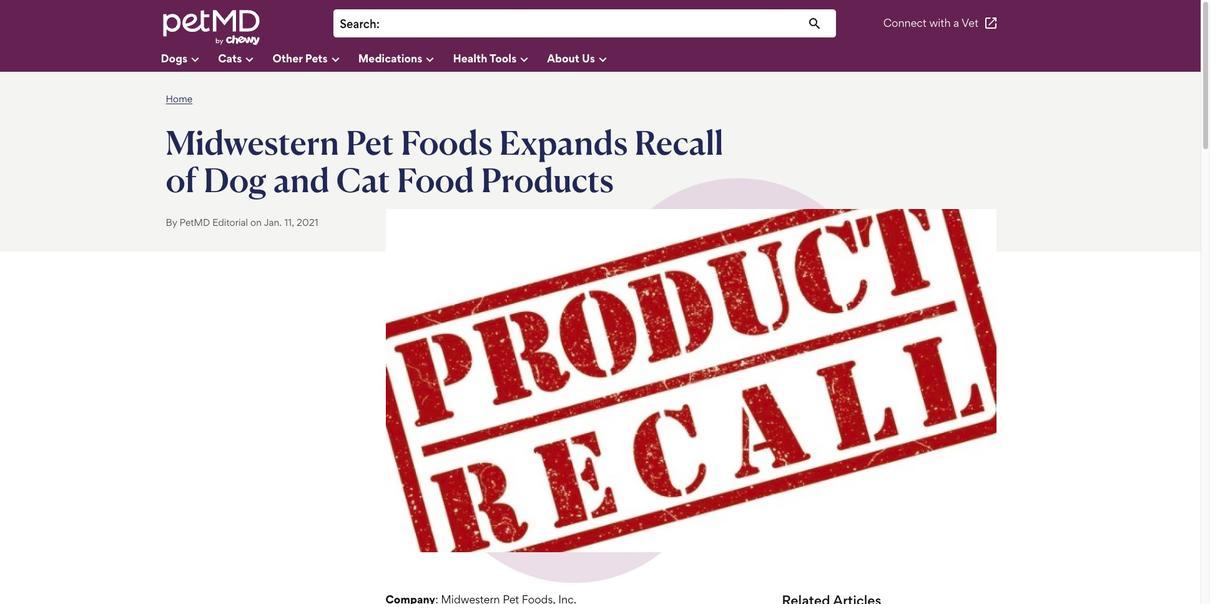 Task type: describe. For each thing, give the bounding box(es) containing it.
11,
[[284, 216, 294, 228]]

about us
[[547, 51, 595, 64]]

pet
[[346, 122, 394, 163]]

other pets
[[273, 51, 328, 64]]

connect with a vet
[[883, 17, 979, 30]]

dogs
[[161, 51, 188, 64]]

medications button
[[358, 47, 453, 72]]

home link
[[166, 93, 193, 105]]

other pets button
[[273, 47, 358, 72]]

a
[[954, 17, 959, 30]]

expands
[[499, 122, 628, 163]]

2021
[[297, 216, 318, 228]]

dog
[[204, 159, 267, 200]]

medications
[[358, 51, 422, 64]]

dogs button
[[161, 47, 218, 72]]

health tools button
[[453, 47, 547, 72]]

cats button
[[218, 47, 273, 72]]

:
[[376, 17, 380, 31]]

of
[[166, 159, 197, 200]]

on
[[250, 216, 262, 228]]

midwestern pet foods expands recall of dog and cat food products
[[166, 122, 724, 200]]



Task type: locate. For each thing, give the bounding box(es) containing it.
food
[[397, 159, 474, 200]]

by petmd editorial on jan. 11, 2021
[[166, 216, 318, 228]]

other
[[273, 51, 303, 64]]

connect
[[883, 17, 927, 30]]

connect with a vet button
[[883, 8, 999, 38]]

home
[[166, 93, 193, 105]]

cat
[[336, 159, 390, 200]]

by
[[166, 216, 177, 228]]

products
[[481, 159, 614, 200]]

search :
[[340, 17, 380, 31]]

None text field
[[386, 16, 830, 32]]

health tools
[[453, 51, 517, 64]]

editorial
[[212, 216, 248, 228]]

petmd home image
[[161, 8, 261, 47]]

jan.
[[264, 216, 282, 228]]

search
[[340, 17, 376, 31]]

tools
[[490, 51, 517, 64]]

pets
[[305, 51, 328, 64]]

foods
[[401, 122, 493, 163]]

midwestern
[[166, 122, 339, 163]]

us
[[582, 51, 595, 64]]

about
[[547, 51, 580, 64]]

petmd
[[180, 216, 210, 228]]

cats
[[218, 51, 242, 64]]

vet
[[962, 17, 979, 30]]

health
[[453, 51, 487, 64]]

recall
[[635, 122, 724, 163]]

about us button
[[547, 47, 626, 72]]

with
[[930, 17, 951, 30]]

and
[[273, 159, 330, 200]]



Task type: vqa. For each thing, say whether or not it's contained in the screenshot.
Life
no



